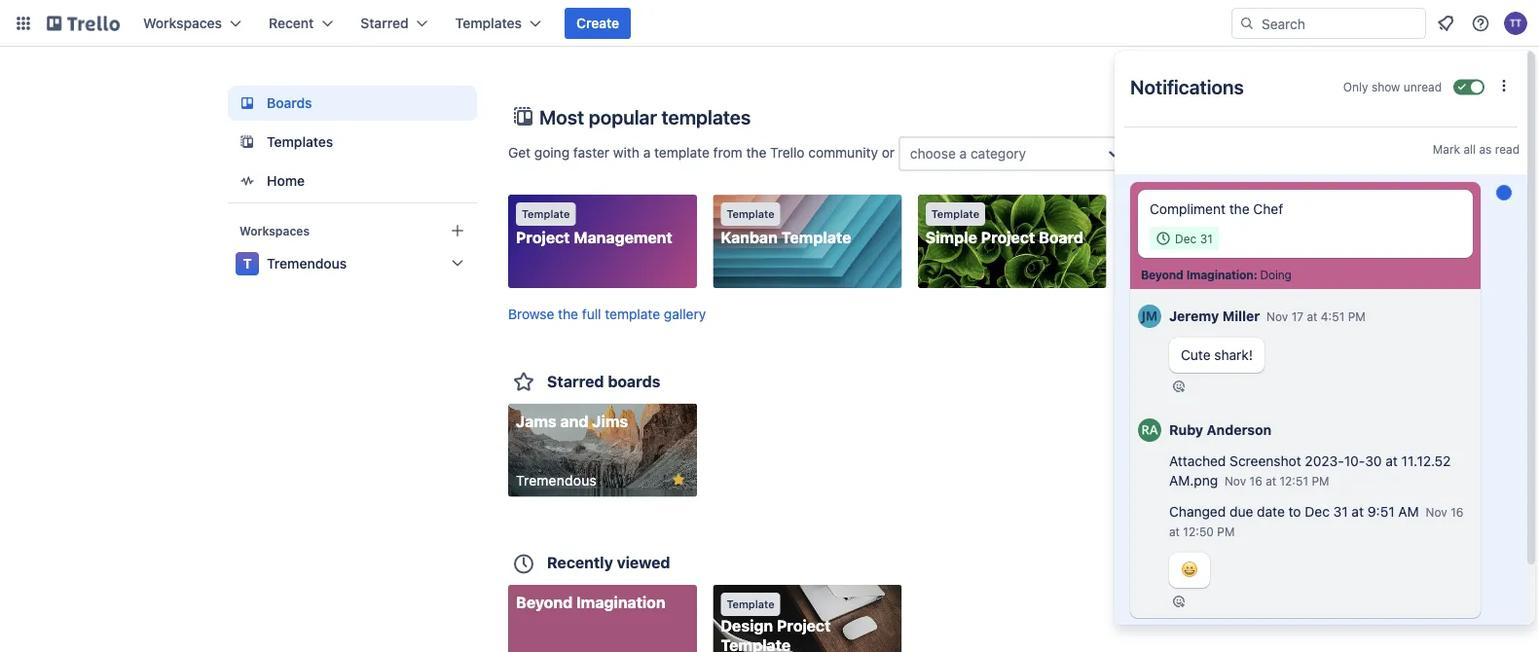 Task type: describe. For each thing, give the bounding box(es) containing it.
starred boards
[[547, 372, 661, 391]]

chef
[[1254, 201, 1284, 217]]

project for simple project board
[[981, 228, 1036, 247]]

doing
[[1261, 268, 1292, 281]]

1 horizontal spatial 31
[[1334, 504, 1349, 520]]

cute
[[1181, 347, 1211, 363]]

0 vertical spatial tremendous
[[267, 256, 347, 272]]

project inside template project management
[[516, 228, 570, 247]]

jams and jims
[[516, 412, 628, 431]]

nov for attached
[[1225, 475, 1247, 488]]

0 notifications image
[[1435, 12, 1458, 35]]

browse the full template gallery link
[[508, 306, 706, 322]]

anderson
[[1207, 422, 1272, 438]]

am
[[1399, 504, 1420, 520]]

cute shark! link
[[1170, 338, 1265, 373]]

compliment
[[1150, 201, 1226, 217]]

nov 16 at 12:51 pm
[[1225, 475, 1330, 488]]

changed
[[1170, 504, 1226, 520]]

2023-
[[1306, 453, 1345, 469]]

most popular templates
[[540, 105, 751, 128]]

grinning image
[[1181, 561, 1199, 579]]

mark all as read button
[[1434, 139, 1520, 159]]

date
[[1258, 504, 1285, 520]]

search image
[[1240, 16, 1255, 31]]

only
[[1344, 80, 1369, 94]]

due
[[1230, 504, 1254, 520]]

ruby anderson (rubyanderson7) image
[[1139, 416, 1162, 445]]

viewed
[[617, 554, 671, 572]]

create
[[577, 15, 620, 31]]

at inside screenshot 2023-10-30 at 11.12.52 am.png
[[1386, 453, 1398, 469]]

miller
[[1223, 308, 1261, 324]]

from
[[714, 144, 743, 160]]

get
[[508, 144, 531, 160]]

pm inside 'jeremy miller nov 17 at 4:51 pm'
[[1349, 310, 1366, 324]]

full
[[582, 306, 601, 322]]

template board image
[[236, 131, 259, 154]]

t
[[243, 256, 252, 272]]

choose a category
[[910, 146, 1027, 162]]

get going faster with a template from the trello community or
[[508, 144, 899, 160]]

design
[[721, 617, 773, 636]]

beyond imagination
[[516, 594, 666, 612]]

at inside the nov 16 at 12:50 pm
[[1170, 525, 1180, 539]]

jims
[[592, 412, 628, 431]]

workspaces button
[[131, 8, 253, 39]]

11.12.52
[[1402, 453, 1452, 469]]

9:51
[[1368, 504, 1395, 520]]

0 horizontal spatial a
[[644, 144, 651, 160]]

0 vertical spatial template
[[655, 144, 710, 160]]

faster
[[574, 144, 610, 160]]

1 vertical spatial templates
[[267, 134, 333, 150]]

attached
[[1170, 453, 1230, 469]]

starred for starred boards
[[547, 372, 604, 391]]

community
[[809, 144, 878, 160]]

recent
[[269, 15, 314, 31]]

the for browse the full template gallery
[[558, 306, 579, 322]]

recent button
[[257, 8, 345, 39]]

beyond for beyond imagination
[[516, 594, 573, 612]]

screenshot 2023-10-30 at 11.12.52 am.png
[[1170, 453, 1452, 489]]

choose
[[910, 146, 956, 162]]

template for simple project board
[[932, 208, 980, 221]]

the for compliment the chef
[[1230, 201, 1250, 217]]

home image
[[236, 169, 259, 193]]

am.png
[[1170, 473, 1219, 489]]

17
[[1292, 310, 1304, 324]]

templates
[[662, 105, 751, 128]]

templates button
[[444, 8, 553, 39]]

cute shark!
[[1181, 347, 1254, 363]]

ruby anderson button up 'attached' on the bottom right of the page
[[1170, 422, 1272, 438]]

recently viewed
[[547, 554, 671, 572]]

boards
[[267, 95, 312, 111]]

only show unread
[[1344, 80, 1442, 94]]

12:50
[[1184, 525, 1214, 539]]

changed due date to dec 31 at 9:51 am
[[1170, 504, 1420, 520]]

board image
[[236, 92, 259, 115]]

create button
[[565, 8, 631, 39]]

home link
[[228, 164, 477, 199]]

0 horizontal spatial beyond imagination link
[[508, 585, 697, 653]]

team
[[1193, 228, 1233, 247]]

create a workspace image
[[446, 219, 469, 243]]

10-
[[1345, 453, 1366, 469]]

most
[[540, 105, 585, 128]]

template project management
[[516, 208, 673, 247]]

board
[[1039, 228, 1084, 247]]

16 for dec 31 at 9:51 am
[[1451, 506, 1464, 520]]

kanban
[[721, 228, 778, 247]]

ruby
[[1170, 422, 1204, 438]]

template right kanban
[[782, 228, 852, 247]]

16 for screenshot 2023-10-30 at 11.12.52 am.png
[[1250, 475, 1263, 488]]

jeremy miller button
[[1170, 308, 1261, 324]]

1 vertical spatial template
[[605, 306, 660, 322]]

ruby anderson
[[1170, 422, 1272, 438]]

template for remote team hub
[[1137, 208, 1185, 221]]

templates link
[[228, 125, 477, 160]]

0 vertical spatial beyond imagination link
[[1141, 267, 1254, 282]]



Task type: vqa. For each thing, say whether or not it's contained in the screenshot.
Starred Icon
no



Task type: locate. For each thing, give the bounding box(es) containing it.
all
[[1464, 142, 1477, 156]]

0 vertical spatial the
[[747, 144, 767, 160]]

open information menu image
[[1472, 14, 1491, 33]]

template for kanban template
[[727, 208, 775, 221]]

notifications
[[1131, 75, 1245, 98]]

16
[[1250, 475, 1263, 488], [1451, 506, 1464, 520]]

0 vertical spatial imagination
[[1187, 268, 1254, 281]]

0 horizontal spatial 31
[[1201, 232, 1213, 245]]

1 horizontal spatial a
[[960, 146, 967, 162]]

templates
[[456, 15, 522, 31], [267, 134, 333, 150]]

mark
[[1434, 142, 1461, 156]]

at right 17
[[1308, 310, 1318, 324]]

imagination
[[1187, 268, 1254, 281], [577, 594, 666, 612]]

1 horizontal spatial imagination
[[1187, 268, 1254, 281]]

pm inside the nov 16 at 12:50 pm
[[1218, 525, 1235, 539]]

1 horizontal spatial templates
[[456, 15, 522, 31]]

2 horizontal spatial project
[[981, 228, 1036, 247]]

starred for starred
[[361, 15, 409, 31]]

trello
[[771, 144, 805, 160]]

template inside template remote team hub
[[1137, 208, 1185, 221]]

pm right 4:51
[[1349, 310, 1366, 324]]

template up simple
[[932, 208, 980, 221]]

31 left 9:51
[[1334, 504, 1349, 520]]

0 horizontal spatial nov
[[1225, 475, 1247, 488]]

to
[[1289, 504, 1302, 520]]

ruby anderson button
[[1131, 403, 1481, 450], [1170, 422, 1272, 438]]

0 horizontal spatial tremendous
[[267, 256, 347, 272]]

1 horizontal spatial 16
[[1451, 506, 1464, 520]]

as
[[1480, 142, 1493, 156]]

workspaces inside "popup button"
[[143, 15, 222, 31]]

:
[[1254, 268, 1258, 281]]

primary element
[[0, 0, 1540, 47]]

16 down screenshot
[[1250, 475, 1263, 488]]

16 inside the nov 16 at 12:50 pm
[[1451, 506, 1464, 520]]

dec
[[1176, 232, 1197, 245], [1305, 504, 1330, 520]]

0 vertical spatial starred
[[361, 15, 409, 31]]

a right with
[[644, 144, 651, 160]]

1 horizontal spatial workspaces
[[240, 224, 310, 238]]

1 vertical spatial 31
[[1334, 504, 1349, 520]]

1 horizontal spatial the
[[747, 144, 767, 160]]

tremendous right t
[[267, 256, 347, 272]]

mark all as read
[[1434, 142, 1520, 156]]

ruby anderson button up '2023-'
[[1131, 403, 1481, 450]]

dec down compliment
[[1176, 232, 1197, 245]]

boards link
[[228, 86, 477, 121]]

unread
[[1404, 80, 1442, 94]]

project right design
[[777, 617, 831, 636]]

1 vertical spatial tremendous
[[516, 472, 597, 488]]

1 vertical spatial 16
[[1451, 506, 1464, 520]]

0 vertical spatial templates
[[456, 15, 522, 31]]

show
[[1372, 80, 1401, 94]]

template down templates
[[655, 144, 710, 160]]

imagination for beyond imagination
[[577, 594, 666, 612]]

template remote team hub
[[1131, 208, 1268, 247]]

0 horizontal spatial workspaces
[[143, 15, 222, 31]]

1 horizontal spatial tremendous
[[516, 472, 597, 488]]

a right choose on the right
[[960, 146, 967, 162]]

at inside 'jeremy miller nov 17 at 4:51 pm'
[[1308, 310, 1318, 324]]

12:51
[[1280, 475, 1309, 488]]

31
[[1201, 232, 1213, 245], [1334, 504, 1349, 520]]

16 right am
[[1451, 506, 1464, 520]]

starred button
[[349, 8, 440, 39]]

2 vertical spatial pm
[[1218, 525, 1235, 539]]

templates down boards
[[267, 134, 333, 150]]

2 horizontal spatial the
[[1230, 201, 1250, 217]]

jams
[[516, 412, 557, 431]]

terry turtle (terryturtle) image
[[1505, 12, 1528, 35]]

2 horizontal spatial nov
[[1426, 506, 1448, 520]]

compliment the chef
[[1150, 201, 1284, 217]]

1 vertical spatial dec
[[1305, 504, 1330, 520]]

home
[[267, 173, 305, 189]]

1 vertical spatial starred
[[547, 372, 604, 391]]

pm for dec 31 at 9:51 am
[[1218, 525, 1235, 539]]

1 horizontal spatial beyond
[[1141, 268, 1184, 281]]

screenshot
[[1230, 453, 1302, 469]]

popular
[[589, 105, 657, 128]]

simple
[[926, 228, 978, 247]]

0 horizontal spatial pm
[[1218, 525, 1235, 539]]

template for project management
[[522, 208, 570, 221]]

the left chef
[[1230, 201, 1250, 217]]

0 horizontal spatial templates
[[267, 134, 333, 150]]

project for design project template
[[777, 617, 831, 636]]

0 horizontal spatial starred
[[361, 15, 409, 31]]

30
[[1366, 453, 1383, 469]]

0 vertical spatial nov
[[1267, 310, 1289, 324]]

nov 16 at 12:50 pm
[[1170, 506, 1464, 539]]

recently
[[547, 554, 613, 572]]

template kanban template
[[721, 208, 852, 247]]

dec right to
[[1305, 504, 1330, 520]]

0 vertical spatial beyond
[[1141, 268, 1184, 281]]

templates right the starred "dropdown button"
[[456, 15, 522, 31]]

at left 12:50
[[1170, 525, 1180, 539]]

starred right recent popup button
[[361, 15, 409, 31]]

nov
[[1267, 310, 1289, 324], [1225, 475, 1247, 488], [1426, 506, 1448, 520]]

2 horizontal spatial pm
[[1349, 310, 1366, 324]]

imagination inside the beyond imagination link
[[577, 594, 666, 612]]

beyond down remote
[[1141, 268, 1184, 281]]

project inside template simple project board
[[981, 228, 1036, 247]]

template up kanban
[[727, 208, 775, 221]]

imagination for beyond imagination : doing
[[1187, 268, 1254, 281]]

0 vertical spatial workspaces
[[143, 15, 222, 31]]

jeremy miller (jeremymiller198) image
[[1139, 302, 1162, 331]]

shark!
[[1215, 347, 1254, 363]]

0 vertical spatial pm
[[1349, 310, 1366, 324]]

nov right am
[[1426, 506, 1448, 520]]

1 horizontal spatial beyond imagination link
[[1141, 267, 1254, 282]]

pm down due
[[1218, 525, 1235, 539]]

category
[[971, 146, 1027, 162]]

template simple project board
[[926, 208, 1084, 247]]

2 vertical spatial nov
[[1426, 506, 1448, 520]]

project
[[516, 228, 570, 247], [981, 228, 1036, 247], [777, 617, 831, 636]]

template inside template simple project board
[[932, 208, 980, 221]]

pm for screenshot 2023-10-30 at 11.12.52 am.png
[[1312, 475, 1330, 488]]

starred up 'and'
[[547, 372, 604, 391]]

nov left 17
[[1267, 310, 1289, 324]]

1 horizontal spatial nov
[[1267, 310, 1289, 324]]

tremendous down jams and jims
[[516, 472, 597, 488]]

with
[[614, 144, 640, 160]]

template
[[655, 144, 710, 160], [605, 306, 660, 322]]

31 down 'compliment the chef'
[[1201, 232, 1213, 245]]

a
[[644, 144, 651, 160], [960, 146, 967, 162]]

jeremy
[[1170, 308, 1220, 324]]

beyond imagination : doing
[[1141, 268, 1292, 281]]

project inside template design project template
[[777, 617, 831, 636]]

templates inside popup button
[[456, 15, 522, 31]]

1 horizontal spatial project
[[777, 617, 831, 636]]

0 horizontal spatial imagination
[[577, 594, 666, 612]]

template inside template project management
[[522, 208, 570, 221]]

imagination down team
[[1187, 268, 1254, 281]]

1 vertical spatial beyond imagination link
[[508, 585, 697, 653]]

at right 30
[[1386, 453, 1398, 469]]

template design project template
[[721, 599, 831, 653]]

jeremy miller nov 17 at 4:51 pm
[[1170, 308, 1366, 324]]

hub
[[1237, 228, 1268, 247]]

0 horizontal spatial beyond
[[516, 594, 573, 612]]

boards
[[608, 372, 661, 391]]

nov for changed due date to
[[1426, 506, 1448, 520]]

beyond
[[1141, 268, 1184, 281], [516, 594, 573, 612]]

at left 9:51
[[1352, 504, 1365, 520]]

1 horizontal spatial pm
[[1312, 475, 1330, 488]]

pm down '2023-'
[[1312, 475, 1330, 488]]

beyond down 'recently' at the left bottom of the page
[[516, 594, 573, 612]]

remote
[[1131, 228, 1189, 247]]

read
[[1496, 142, 1520, 156]]

0 horizontal spatial the
[[558, 306, 579, 322]]

project left board
[[981, 228, 1036, 247]]

dec 31
[[1176, 232, 1213, 245]]

tremendous
[[267, 256, 347, 272], [516, 472, 597, 488]]

template right full
[[605, 306, 660, 322]]

browse the full template gallery
[[508, 306, 706, 322]]

beyond for beyond imagination : doing
[[1141, 268, 1184, 281]]

click to unstar this board. it will be removed from your starred list. image
[[670, 471, 688, 488]]

nov inside the nov 16 at 12:50 pm
[[1426, 506, 1448, 520]]

1 vertical spatial imagination
[[577, 594, 666, 612]]

project up browse
[[516, 228, 570, 247]]

template for design project template
[[727, 599, 775, 611]]

1 horizontal spatial dec
[[1305, 504, 1330, 520]]

template down design
[[721, 636, 791, 653]]

going
[[535, 144, 570, 160]]

template
[[522, 208, 570, 221], [727, 208, 775, 221], [932, 208, 980, 221], [1137, 208, 1185, 221], [782, 228, 852, 247], [727, 599, 775, 611], [721, 636, 791, 653]]

management
[[574, 228, 673, 247]]

1 vertical spatial pm
[[1312, 475, 1330, 488]]

0 vertical spatial 31
[[1201, 232, 1213, 245]]

0 vertical spatial 16
[[1250, 475, 1263, 488]]

1 vertical spatial nov
[[1225, 475, 1247, 488]]

1 vertical spatial workspaces
[[240, 224, 310, 238]]

the
[[747, 144, 767, 160], [1230, 201, 1250, 217], [558, 306, 579, 322]]

the right from
[[747, 144, 767, 160]]

nov inside 'jeremy miller nov 17 at 4:51 pm'
[[1267, 310, 1289, 324]]

gallery
[[664, 306, 706, 322]]

beyond imagination link down recently viewed
[[508, 585, 697, 653]]

2 vertical spatial the
[[558, 306, 579, 322]]

at
[[1308, 310, 1318, 324], [1386, 453, 1398, 469], [1266, 475, 1277, 488], [1352, 504, 1365, 520], [1170, 525, 1180, 539]]

browse
[[508, 306, 555, 322]]

the left full
[[558, 306, 579, 322]]

starred inside "dropdown button"
[[361, 15, 409, 31]]

Search field
[[1255, 9, 1426, 38]]

template up remote
[[1137, 208, 1185, 221]]

0 vertical spatial dec
[[1176, 232, 1197, 245]]

0 horizontal spatial 16
[[1250, 475, 1263, 488]]

4:51
[[1322, 310, 1345, 324]]

1 horizontal spatial starred
[[547, 372, 604, 391]]

1 vertical spatial beyond
[[516, 594, 573, 612]]

imagination down recently viewed
[[577, 594, 666, 612]]

or
[[882, 144, 895, 160]]

nov up due
[[1225, 475, 1247, 488]]

at down screenshot
[[1266, 475, 1277, 488]]

pm
[[1349, 310, 1366, 324], [1312, 475, 1330, 488], [1218, 525, 1235, 539]]

0 horizontal spatial project
[[516, 228, 570, 247]]

template down going
[[522, 208, 570, 221]]

and
[[561, 412, 589, 431]]

1 vertical spatial the
[[1230, 201, 1250, 217]]

0 horizontal spatial dec
[[1176, 232, 1197, 245]]

back to home image
[[47, 8, 120, 39]]

beyond imagination link down dec 31
[[1141, 267, 1254, 282]]

template up design
[[727, 599, 775, 611]]



